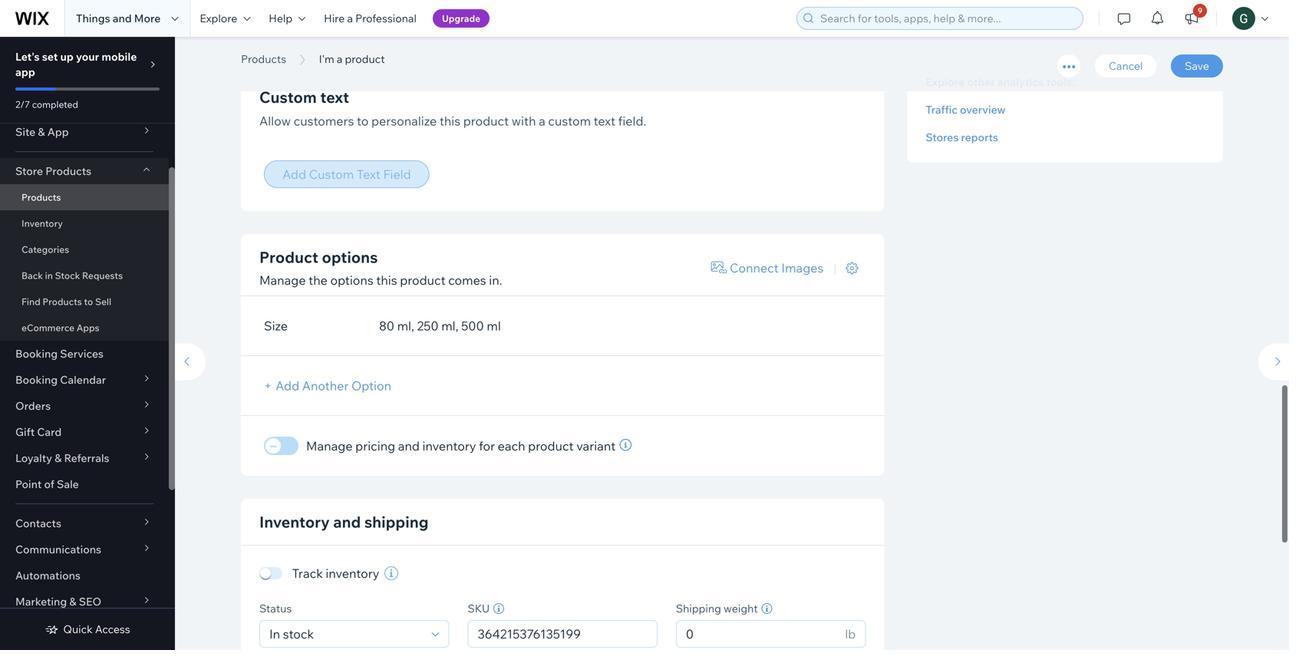Task type: locate. For each thing, give the bounding box(es) containing it.
1 horizontal spatial explore
[[926, 67, 965, 80]]

sale
[[57, 477, 79, 491]]

explore up traffic
[[926, 67, 965, 80]]

0 vertical spatial explore
[[200, 12, 237, 25]]

1 vertical spatial explore
[[926, 67, 965, 80]]

to left sell
[[84, 296, 93, 307]]

reports
[[961, 122, 999, 135]]

product down hire a professional link
[[345, 52, 385, 66]]

& right loyalty
[[55, 451, 62, 465]]

1 horizontal spatial products link
[[233, 51, 294, 67]]

booking for booking services
[[15, 347, 58, 360]]

up
[[60, 50, 74, 63]]

1 horizontal spatial this
[[440, 105, 461, 120]]

1 horizontal spatial text
[[594, 105, 616, 120]]

help button
[[260, 0, 315, 37]]

mobile
[[102, 50, 137, 63]]

0 horizontal spatial &
[[38, 125, 45, 139]]

inventory
[[423, 430, 476, 445], [326, 557, 379, 573]]

hire a professional
[[324, 12, 417, 25]]

site & app button
[[0, 119, 169, 145]]

save
[[1185, 59, 1210, 73]]

custom left text
[[309, 158, 354, 173]]

a inside custom text allow customers to personalize this product with a custom text field.
[[539, 105, 546, 120]]

2 , from the left
[[456, 310, 459, 325]]

Search for tools, apps, help & more... field
[[816, 8, 1078, 29]]

, left 500
[[456, 310, 459, 325]]

0 horizontal spatial ml
[[397, 310, 411, 325]]

analytics
[[998, 67, 1044, 80]]

stock
[[55, 270, 80, 281]]

add
[[282, 158, 306, 173], [276, 370, 299, 385]]

other
[[968, 67, 995, 80]]

to inside sidebar 'element'
[[84, 296, 93, 307]]

sku
[[468, 593, 490, 607]]

track
[[292, 557, 323, 573]]

inventory right track
[[326, 557, 379, 573]]

shipping
[[676, 593, 721, 607]]

booking down ecommerce
[[15, 347, 58, 360]]

1 horizontal spatial i'm
[[319, 52, 334, 66]]

2 horizontal spatial &
[[69, 595, 76, 608]]

0 vertical spatial this
[[440, 105, 461, 120]]

professional
[[355, 12, 417, 25]]

1 horizontal spatial ,
[[456, 310, 459, 325]]

inventory left for
[[423, 430, 476, 445]]

status
[[259, 593, 292, 607]]

inventory inside sidebar 'element'
[[21, 218, 63, 229]]

0 vertical spatial inventory
[[21, 218, 63, 229]]

0 vertical spatial add
[[282, 158, 306, 173]]

inventory up track
[[259, 504, 330, 523]]

product left comes on the top of page
[[400, 264, 446, 279]]

1 vertical spatial inventory
[[259, 504, 330, 523]]

custom inside button
[[309, 158, 354, 173]]

in.
[[489, 264, 502, 279]]

& for site
[[38, 125, 45, 139]]

1 horizontal spatial inventory
[[259, 504, 330, 523]]

1 vertical spatial manage
[[306, 430, 353, 445]]

None field
[[265, 612, 427, 639], [473, 612, 652, 639], [265, 612, 427, 639], [473, 612, 652, 639]]

a
[[347, 12, 353, 25], [287, 33, 303, 68], [337, 52, 343, 66], [539, 105, 546, 120]]

1 horizontal spatial ml
[[442, 310, 456, 325]]

i'm
[[241, 33, 281, 68], [319, 52, 334, 66]]

custom up "allow"
[[259, 79, 317, 98]]

products link down store products
[[0, 184, 169, 210]]

text left field.
[[594, 105, 616, 120]]

ml right the 250 at the left top of page
[[442, 310, 456, 325]]

0 vertical spatial to
[[357, 105, 369, 120]]

size
[[264, 310, 288, 325]]

0 horizontal spatial ,
[[411, 310, 414, 325]]

options right the
[[330, 264, 374, 279]]

sell
[[95, 296, 111, 307]]

contacts button
[[0, 510, 169, 537]]

0 horizontal spatial inventory
[[326, 557, 379, 573]]

this up 80
[[376, 264, 397, 279]]

0 horizontal spatial and
[[113, 12, 132, 25]]

back in stock requests link
[[0, 263, 169, 289]]

options up the
[[322, 239, 378, 258]]

2 vertical spatial and
[[333, 504, 361, 523]]

and left shipping
[[333, 504, 361, 523]]

& inside loyalty & referrals dropdown button
[[55, 451, 62, 465]]

1 horizontal spatial to
[[357, 105, 369, 120]]

ml right 500
[[487, 310, 501, 325]]

with
[[512, 105, 536, 120]]

apps
[[77, 322, 99, 334]]

0 horizontal spatial products link
[[0, 184, 169, 210]]

help
[[269, 12, 293, 25]]

& for marketing
[[69, 595, 76, 608]]

explore left help
[[200, 12, 237, 25]]

1 booking from the top
[[15, 347, 58, 360]]

products inside 'i'm a product' form
[[241, 52, 286, 66]]

loyalty
[[15, 451, 52, 465]]

products down help
[[241, 52, 286, 66]]

this
[[440, 105, 461, 120], [376, 264, 397, 279]]

manage down product at the left top
[[259, 264, 306, 279]]

add down "allow"
[[282, 158, 306, 173]]

cancel
[[1109, 59, 1143, 73]]

booking up orders
[[15, 373, 58, 386]]

ecommerce apps
[[21, 322, 99, 334]]

0 horizontal spatial text
[[320, 79, 349, 98]]

text up the customers in the top left of the page
[[320, 79, 349, 98]]

connect images button
[[703, 246, 832, 273]]

manage left pricing
[[306, 430, 353, 445]]

stores
[[926, 122, 959, 135]]

1 vertical spatial to
[[84, 296, 93, 307]]

, left the 250 at the left top of page
[[411, 310, 414, 325]]

2 booking from the top
[[15, 373, 58, 386]]

and right pricing
[[398, 430, 420, 445]]

gift card
[[15, 425, 62, 439]]

,
[[411, 310, 414, 325], [456, 310, 459, 325]]

completed
[[32, 99, 78, 110]]

2 ml from the left
[[442, 310, 456, 325]]

9
[[1198, 6, 1203, 15]]

0 vertical spatial text
[[320, 79, 349, 98]]

to right the customers in the top left of the page
[[357, 105, 369, 120]]

& inside marketing & seo popup button
[[69, 595, 76, 608]]

1 vertical spatial this
[[376, 264, 397, 279]]

point of sale link
[[0, 471, 169, 497]]

let's
[[15, 50, 40, 63]]

a right with
[[539, 105, 546, 120]]

i'm down the hire
[[319, 52, 334, 66]]

explore inside 'i'm a product' form
[[926, 67, 965, 80]]

booking services
[[15, 347, 104, 360]]

0 horizontal spatial i'm
[[241, 33, 281, 68]]

0 vertical spatial products link
[[233, 51, 294, 67]]

0 vertical spatial inventory
[[423, 430, 476, 445]]

to inside custom text allow customers to personalize this product with a custom text field.
[[357, 105, 369, 120]]

stores reports link
[[926, 122, 1205, 136]]

0 vertical spatial and
[[113, 12, 132, 25]]

product right each
[[528, 430, 574, 445]]

inventory
[[21, 218, 63, 229], [259, 504, 330, 523]]

loyalty & referrals
[[15, 451, 109, 465]]

product options manage the options this product comes in.
[[259, 239, 502, 279]]

1 vertical spatial inventory
[[326, 557, 379, 573]]

1 vertical spatial text
[[594, 105, 616, 120]]

& inside site & app dropdown button
[[38, 125, 45, 139]]

inventory for inventory
[[21, 218, 63, 229]]

2/7
[[15, 99, 30, 110]]

1 vertical spatial and
[[398, 430, 420, 445]]

1 vertical spatial products link
[[0, 184, 169, 210]]

products inside 'popup button'
[[45, 164, 91, 178]]

0 horizontal spatial this
[[376, 264, 397, 279]]

0 vertical spatial manage
[[259, 264, 306, 279]]

1 vertical spatial custom
[[309, 158, 354, 173]]

this inside custom text allow customers to personalize this product with a custom text field.
[[440, 105, 461, 120]]

ml
[[397, 310, 411, 325], [442, 310, 456, 325], [487, 310, 501, 325]]

quick access button
[[45, 622, 130, 636]]

1 vertical spatial add
[[276, 370, 299, 385]]

booking inside dropdown button
[[15, 373, 58, 386]]

0 horizontal spatial manage
[[259, 264, 306, 279]]

images
[[782, 252, 824, 267]]

1 vertical spatial booking
[[15, 373, 58, 386]]

product inside custom text allow customers to personalize this product with a custom text field.
[[463, 105, 509, 120]]

gift card button
[[0, 419, 169, 445]]

0 vertical spatial custom
[[259, 79, 317, 98]]

1 horizontal spatial &
[[55, 451, 62, 465]]

0 horizontal spatial inventory
[[21, 218, 63, 229]]

0 vertical spatial &
[[38, 125, 45, 139]]

track inventory
[[292, 557, 379, 573]]

store products
[[15, 164, 91, 178]]

i'm down help
[[241, 33, 281, 68]]

quick
[[63, 622, 93, 636]]

products
[[241, 52, 286, 66], [45, 164, 91, 178], [21, 192, 61, 203], [43, 296, 82, 307]]

field.
[[618, 105, 647, 120]]

inventory inside 'i'm a product' form
[[259, 504, 330, 523]]

add left another
[[276, 370, 299, 385]]

explore other analytics tools:
[[926, 67, 1076, 80]]

ml right 80
[[397, 310, 411, 325]]

communications
[[15, 543, 101, 556]]

products link down help
[[233, 51, 294, 67]]

find products to sell
[[21, 296, 111, 307]]

this right personalize
[[440, 105, 461, 120]]

inventory link
[[0, 210, 169, 236]]

upgrade button
[[433, 9, 490, 28]]

access
[[95, 622, 130, 636]]

0 vertical spatial booking
[[15, 347, 58, 360]]

2 horizontal spatial ml
[[487, 310, 501, 325]]

app
[[47, 125, 69, 139]]

&
[[38, 125, 45, 139], [55, 451, 62, 465], [69, 595, 76, 608]]

product left with
[[463, 105, 509, 120]]

custom
[[259, 79, 317, 98], [309, 158, 354, 173]]

store products button
[[0, 158, 169, 184]]

custom inside custom text allow customers to personalize this product with a custom text field.
[[259, 79, 317, 98]]

a down help
[[287, 33, 303, 68]]

1 horizontal spatial and
[[333, 504, 361, 523]]

0.0 number field
[[682, 612, 841, 639]]

lb
[[845, 618, 856, 633]]

traffic overview
[[926, 94, 1006, 108]]

categories link
[[0, 236, 169, 263]]

& right site
[[38, 125, 45, 139]]

products up ecommerce apps
[[43, 296, 82, 307]]

inventory up categories
[[21, 218, 63, 229]]

products right store
[[45, 164, 91, 178]]

2 horizontal spatial and
[[398, 430, 420, 445]]

1 vertical spatial &
[[55, 451, 62, 465]]

0 horizontal spatial explore
[[200, 12, 237, 25]]

& left seo
[[69, 595, 76, 608]]

save button
[[1171, 54, 1223, 78]]

traffic
[[926, 94, 958, 108]]

0 horizontal spatial to
[[84, 296, 93, 307]]

orders
[[15, 399, 51, 413]]

2 vertical spatial &
[[69, 595, 76, 608]]

orders button
[[0, 393, 169, 419]]

and left the more
[[113, 12, 132, 25]]



Task type: vqa. For each thing, say whether or not it's contained in the screenshot.
topmost "text"
yes



Task type: describe. For each thing, give the bounding box(es) containing it.
gift
[[15, 425, 35, 439]]

add another option button
[[264, 363, 410, 391]]

1 horizontal spatial inventory
[[423, 430, 476, 445]]

1 ml from the left
[[397, 310, 411, 325]]

connect images
[[730, 252, 824, 267]]

products link inside 'i'm a product' form
[[233, 51, 294, 67]]

back in stock requests
[[21, 270, 123, 281]]

0 vertical spatial options
[[322, 239, 378, 258]]

let's set up your mobile app
[[15, 50, 137, 79]]

add custom text field
[[282, 158, 411, 173]]

add another option
[[276, 370, 391, 385]]

ecommerce
[[21, 322, 74, 334]]

500
[[461, 310, 484, 325]]

shipping weight
[[676, 593, 758, 607]]

2/7 completed
[[15, 99, 78, 110]]

tools:
[[1047, 67, 1076, 80]]

sidebar element
[[0, 37, 175, 650]]

seo
[[79, 595, 101, 608]]

quick access
[[63, 622, 130, 636]]

for
[[479, 430, 495, 445]]

product inside product options manage the options this product comes in.
[[400, 264, 446, 279]]

info tooltip image
[[620, 431, 632, 443]]

connect
[[730, 252, 779, 267]]

& for loyalty
[[55, 451, 62, 465]]

custom
[[548, 105, 591, 120]]

link images image
[[711, 253, 727, 265]]

shipping
[[364, 504, 429, 523]]

1 , from the left
[[411, 310, 414, 325]]

inventory for inventory and shipping
[[259, 504, 330, 523]]

find
[[21, 296, 40, 307]]

of
[[44, 477, 54, 491]]

products link inside sidebar 'element'
[[0, 184, 169, 210]]

explore for explore
[[200, 12, 237, 25]]

3 ml from the left
[[487, 310, 501, 325]]

things
[[76, 12, 110, 25]]

products down store
[[21, 192, 61, 203]]

hire a professional link
[[315, 0, 426, 37]]

automations
[[15, 569, 81, 582]]

booking calendar
[[15, 373, 106, 386]]

marketing & seo
[[15, 595, 101, 608]]

card
[[37, 425, 62, 439]]

add custom text field button
[[264, 152, 430, 180]]

site
[[15, 125, 35, 139]]

the
[[309, 264, 328, 279]]

upgrade
[[442, 13, 481, 24]]

point of sale
[[15, 477, 79, 491]]

booking for booking calendar
[[15, 373, 58, 386]]

things and more
[[76, 12, 161, 25]]

explore for explore other analytics tools:
[[926, 67, 965, 80]]

a down the hire
[[337, 52, 343, 66]]

this inside product options manage the options this product comes in.
[[376, 264, 397, 279]]

contacts
[[15, 517, 61, 530]]

a right the hire
[[347, 12, 353, 25]]

text
[[357, 158, 381, 173]]

product down hire a professional
[[309, 33, 415, 68]]

another
[[302, 370, 349, 385]]

9 button
[[1175, 0, 1209, 37]]

field
[[383, 158, 411, 173]]

each
[[498, 430, 525, 445]]

option
[[352, 370, 391, 385]]

weight
[[724, 593, 758, 607]]

cancel button
[[1095, 54, 1157, 78]]

i'm a product form
[[167, 0, 1290, 650]]

and for more
[[113, 12, 132, 25]]

your
[[76, 50, 99, 63]]

communications button
[[0, 537, 169, 563]]

custom text allow customers to personalize this product with a custom text field.
[[259, 79, 647, 120]]

250
[[417, 310, 439, 325]]

manage inside product options manage the options this product comes in.
[[259, 264, 306, 279]]

referrals
[[64, 451, 109, 465]]

add for add custom text field
[[282, 158, 306, 173]]

personalize
[[371, 105, 437, 120]]

set
[[42, 50, 58, 63]]

site & app
[[15, 125, 69, 139]]

1 vertical spatial options
[[330, 264, 374, 279]]

store
[[15, 164, 43, 178]]

allow
[[259, 105, 291, 120]]

categories
[[21, 244, 69, 255]]

1 horizontal spatial manage
[[306, 430, 353, 445]]

customers
[[294, 105, 354, 120]]

comes
[[448, 264, 486, 279]]

services
[[60, 347, 104, 360]]

manage pricing and inventory for each product variant
[[306, 430, 616, 445]]

booking services link
[[0, 341, 169, 367]]

app
[[15, 65, 35, 79]]

find products to sell link
[[0, 289, 169, 315]]

and for shipping
[[333, 504, 361, 523]]

point
[[15, 477, 42, 491]]

booking calendar button
[[0, 367, 169, 393]]

add for add another option
[[276, 370, 299, 385]]

automations link
[[0, 563, 169, 589]]

stores reports
[[926, 122, 999, 135]]

inventory and shipping
[[259, 504, 429, 523]]



